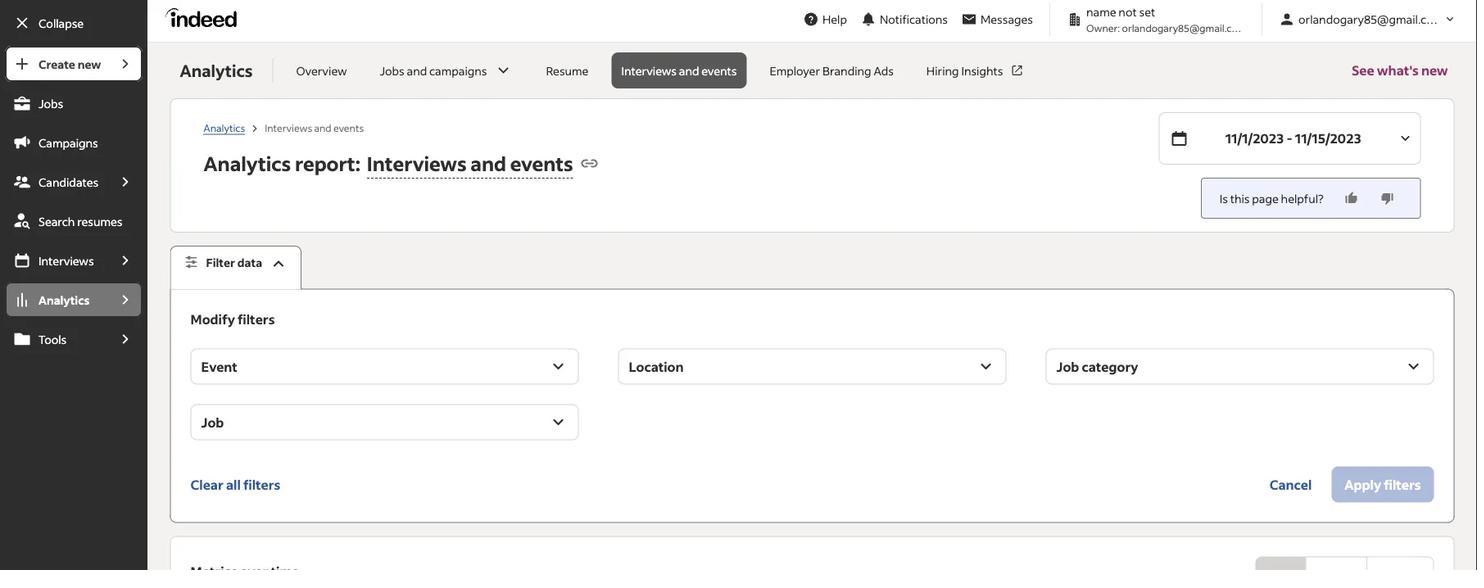 Task type: describe. For each thing, give the bounding box(es) containing it.
0 horizontal spatial events
[[334, 121, 364, 134]]

overview link
[[286, 52, 357, 88]]

clear all filters
[[191, 476, 280, 493]]

collapse
[[39, 16, 84, 30]]

help button
[[796, 4, 854, 34]]

branding
[[823, 63, 871, 78]]

2 vertical spatial events
[[510, 150, 573, 176]]

job category
[[1057, 358, 1138, 375]]

campaigns link
[[5, 125, 143, 161]]

name not set owner: orlandogary85@gmail.com
[[1086, 5, 1247, 34]]

event
[[201, 358, 237, 375]]

new inside button
[[1422, 62, 1448, 79]]

campaigns
[[429, 63, 487, 78]]

11/1/2023 - 11/15/2023
[[1225, 130, 1361, 147]]

hiring insights
[[927, 63, 1003, 78]]

resume
[[546, 63, 589, 78]]

0 vertical spatial filters
[[238, 311, 275, 327]]

name
[[1086, 5, 1116, 19]]

menu bar containing create new
[[0, 46, 148, 570]]

owner:
[[1086, 21, 1120, 34]]

clear all filters button
[[191, 467, 280, 503]]

1 vertical spatial analytics link
[[5, 282, 108, 318]]

data
[[237, 255, 262, 270]]

this
[[1230, 191, 1250, 206]]

insights
[[961, 63, 1003, 78]]

ads
[[874, 63, 894, 78]]

interviews and events link
[[612, 52, 747, 88]]

cancel
[[1270, 476, 1312, 493]]

interviews inside menu bar
[[39, 253, 94, 268]]

name not set owner: orlandogary85@gmail.com element
[[1060, 3, 1252, 35]]

collapse button
[[5, 5, 143, 41]]

messages
[[981, 12, 1033, 27]]

see what's new button
[[1352, 43, 1448, 98]]

employer branding ads
[[770, 63, 894, 78]]

search
[[39, 214, 75, 229]]

notifications button
[[854, 1, 954, 37]]

11/1/2023
[[1225, 130, 1284, 147]]

job category button
[[1046, 349, 1434, 385]]

set
[[1139, 5, 1155, 19]]

search resumes
[[39, 214, 122, 229]]

resume link
[[536, 52, 598, 88]]

cancel button
[[1257, 467, 1325, 503]]

see what's new
[[1352, 62, 1448, 79]]

filters inside button
[[243, 476, 280, 493]]

event button
[[191, 349, 579, 385]]

filter
[[206, 255, 235, 270]]

all
[[226, 476, 241, 493]]

1 vertical spatial interviews and events
[[265, 121, 364, 134]]

employer
[[770, 63, 820, 78]]

not
[[1119, 5, 1137, 19]]

show shareable url image
[[580, 154, 599, 173]]

report:
[[295, 150, 360, 176]]



Task type: locate. For each thing, give the bounding box(es) containing it.
new right create
[[78, 57, 101, 71]]

1 horizontal spatial orlandogary85@gmail.com
[[1299, 12, 1444, 27]]

jobs down create new link
[[39, 96, 63, 111]]

0 horizontal spatial interviews and events
[[265, 121, 364, 134]]

0 vertical spatial interviews and events
[[621, 63, 737, 78]]

category
[[1082, 358, 1138, 375]]

new inside menu bar
[[78, 57, 101, 71]]

11/15/2023
[[1295, 130, 1361, 147]]

filters
[[238, 311, 275, 327], [243, 476, 280, 493]]

orlandogary85@gmail.com inside popup button
[[1299, 12, 1444, 27]]

job button
[[191, 404, 579, 440]]

messages link
[[954, 4, 1040, 34]]

this page is helpful image
[[1343, 190, 1360, 206]]

page
[[1252, 191, 1279, 206]]

job left category
[[1057, 358, 1079, 375]]

modify
[[191, 311, 235, 327]]

1 vertical spatial filters
[[243, 476, 280, 493]]

orlandogary85@gmail.com
[[1299, 12, 1444, 27], [1122, 21, 1247, 34]]

1 horizontal spatial job
[[1057, 358, 1079, 375]]

filters right modify
[[238, 311, 275, 327]]

0 vertical spatial events
[[702, 63, 737, 78]]

modify filters
[[191, 311, 275, 327]]

-
[[1287, 130, 1293, 147]]

clear
[[191, 476, 224, 493]]

job down event
[[201, 414, 224, 431]]

what's
[[1377, 62, 1419, 79]]

orlandogary85@gmail.com up "see"
[[1299, 12, 1444, 27]]

jobs
[[380, 63, 405, 78], [39, 96, 63, 111]]

job for job
[[201, 414, 224, 431]]

filter data button
[[170, 246, 302, 290]]

overview
[[296, 63, 347, 78]]

interviews
[[621, 63, 677, 78], [265, 121, 312, 134], [367, 150, 467, 176], [39, 253, 94, 268]]

orlandogary85@gmail.com inside name not set owner: orlandogary85@gmail.com
[[1122, 21, 1247, 34]]

events left employer
[[702, 63, 737, 78]]

jobs and campaigns
[[380, 63, 487, 78]]

1 horizontal spatial analytics link
[[204, 121, 245, 135]]

filters right 'all'
[[243, 476, 280, 493]]

jobs and campaigns button
[[370, 52, 523, 88]]

events left show shareable url image
[[510, 150, 573, 176]]

events
[[702, 63, 737, 78], [334, 121, 364, 134], [510, 150, 573, 176]]

events inside 'interviews and events' link
[[702, 63, 737, 78]]

interviews and events button
[[360, 145, 573, 181]]

new
[[78, 57, 101, 71], [1422, 62, 1448, 79]]

menu bar
[[0, 46, 148, 570]]

create new
[[39, 57, 101, 71]]

filter data
[[206, 255, 262, 270]]

hiring
[[927, 63, 959, 78]]

0 horizontal spatial new
[[78, 57, 101, 71]]

interviews and events
[[621, 63, 737, 78], [265, 121, 364, 134]]

candidates link
[[5, 164, 108, 200]]

create
[[39, 57, 75, 71]]

is
[[1220, 191, 1228, 206]]

jobs inside jobs and campaigns button
[[380, 63, 405, 78]]

create new link
[[5, 46, 108, 82]]

events up the report:
[[334, 121, 364, 134]]

orlandogary85@gmail.com button
[[1272, 4, 1464, 34]]

1 horizontal spatial new
[[1422, 62, 1448, 79]]

orlandogary85@gmail.com down set
[[1122, 21, 1247, 34]]

1 vertical spatial jobs
[[39, 96, 63, 111]]

indeed home image
[[166, 8, 244, 27]]

1 vertical spatial events
[[334, 121, 364, 134]]

this page is not helpful image
[[1379, 190, 1396, 206]]

0 horizontal spatial analytics link
[[5, 282, 108, 318]]

analytics link
[[204, 121, 245, 135], [5, 282, 108, 318]]

tools
[[39, 332, 67, 347]]

hiring insights link
[[917, 52, 1034, 88]]

is this page helpful?
[[1220, 191, 1324, 206]]

see
[[1352, 62, 1375, 79]]

tools link
[[5, 321, 108, 357]]

jobs left campaigns
[[380, 63, 405, 78]]

analytics report: interviews and events
[[204, 150, 573, 176]]

analytics
[[180, 60, 253, 81], [204, 121, 245, 134], [204, 150, 291, 176], [39, 293, 89, 307]]

0 horizontal spatial orlandogary85@gmail.com
[[1122, 21, 1247, 34]]

resumes
[[77, 214, 122, 229]]

jobs for jobs
[[39, 96, 63, 111]]

job inside popup button
[[201, 414, 224, 431]]

1 horizontal spatial jobs
[[380, 63, 405, 78]]

interviews link
[[5, 243, 108, 279]]

1 vertical spatial job
[[201, 414, 224, 431]]

1 horizontal spatial interviews and events
[[621, 63, 737, 78]]

0 horizontal spatial jobs
[[39, 96, 63, 111]]

job for job category
[[1057, 358, 1079, 375]]

0 vertical spatial jobs
[[380, 63, 405, 78]]

0 vertical spatial job
[[1057, 358, 1079, 375]]

and inside button
[[407, 63, 427, 78]]

0 horizontal spatial job
[[201, 414, 224, 431]]

notifications
[[880, 12, 948, 27]]

analytics inside menu bar
[[39, 293, 89, 307]]

1 horizontal spatial events
[[510, 150, 573, 176]]

location
[[629, 358, 684, 375]]

help
[[823, 12, 847, 27]]

candidates
[[39, 175, 99, 189]]

job inside dropdown button
[[1057, 358, 1079, 375]]

new right what's
[[1422, 62, 1448, 79]]

helpful?
[[1281, 191, 1324, 206]]

jobs for jobs and campaigns
[[380, 63, 405, 78]]

campaigns
[[39, 135, 98, 150]]

location button
[[618, 349, 1007, 385]]

jobs inside jobs link
[[39, 96, 63, 111]]

2 horizontal spatial events
[[702, 63, 737, 78]]

employer branding ads link
[[760, 52, 904, 88]]

and
[[407, 63, 427, 78], [679, 63, 699, 78], [314, 121, 332, 134], [471, 150, 506, 176]]

job
[[1057, 358, 1079, 375], [201, 414, 224, 431]]

jobs link
[[5, 85, 143, 121]]

0 vertical spatial analytics link
[[204, 121, 245, 135]]

search resumes link
[[5, 203, 143, 239]]



Task type: vqa. For each thing, say whether or not it's contained in the screenshot.
the left the 2FA
no



